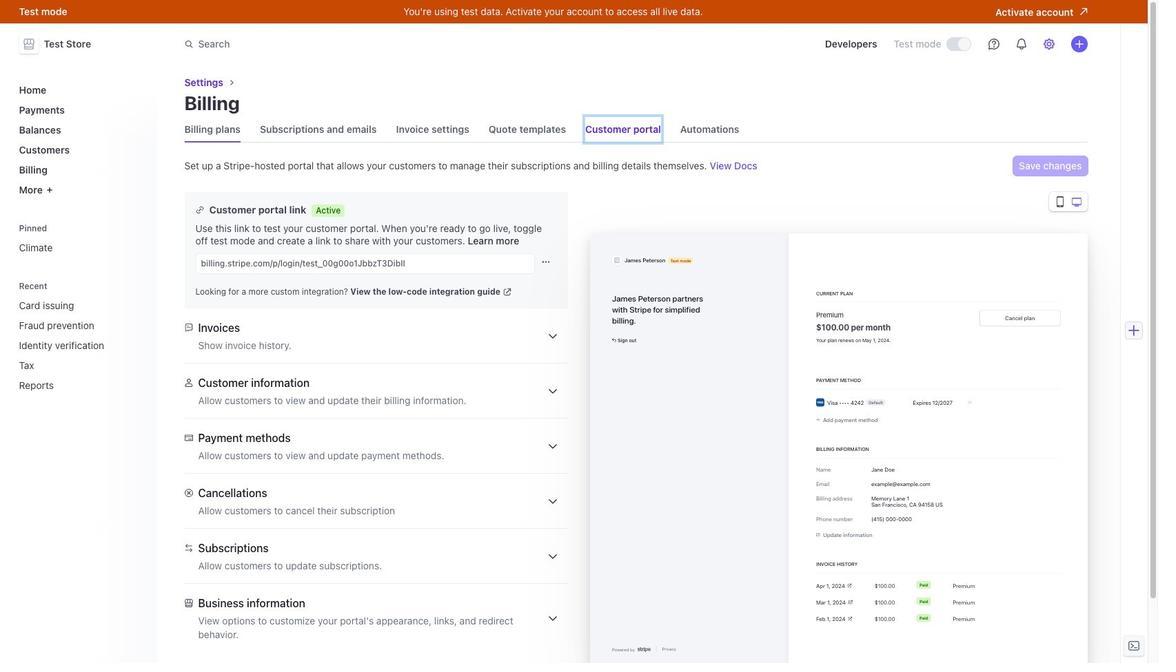 Task type: locate. For each thing, give the bounding box(es) containing it.
Test mode checkbox
[[947, 38, 970, 50]]

clear history image
[[135, 282, 143, 291]]

help image
[[988, 39, 999, 50]]

None search field
[[176, 31, 565, 57]]

recent element
[[13, 277, 149, 397], [13, 294, 149, 397]]

stripe image
[[637, 648, 650, 653]]

svg image
[[542, 258, 550, 266]]

tab list
[[184, 117, 1088, 143]]

pinned element
[[13, 219, 149, 259]]

1 recent element from the top
[[13, 277, 149, 397]]



Task type: vqa. For each thing, say whether or not it's contained in the screenshot.
SEARCH FIELD
yes



Task type: describe. For each thing, give the bounding box(es) containing it.
settings image
[[1043, 39, 1055, 50]]

Search text field
[[176, 31, 565, 57]]

notifications image
[[1016, 39, 1027, 50]]

2 recent element from the top
[[13, 294, 149, 397]]

edit pins image
[[135, 224, 143, 233]]

core navigation links element
[[13, 79, 149, 201]]



